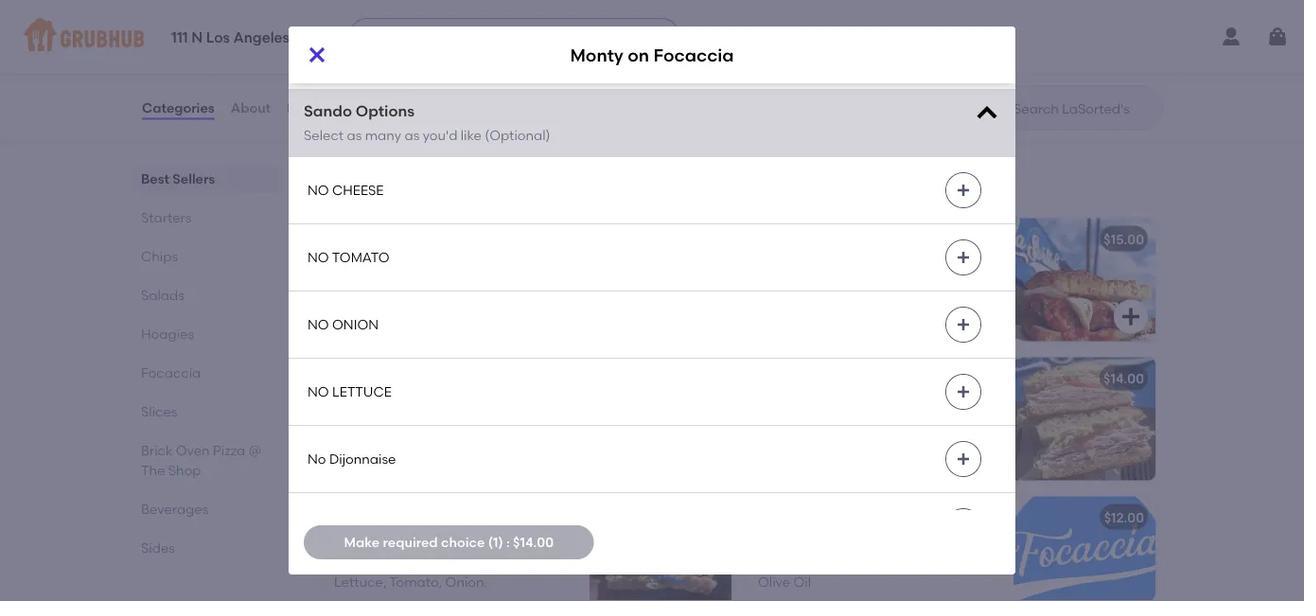 Task type: vqa. For each thing, say whether or not it's contained in the screenshot.
Categories
yes



Task type: locate. For each thing, give the bounding box(es) containing it.
svg image
[[956, 183, 972, 198], [956, 250, 972, 265], [1120, 305, 1143, 328], [956, 452, 972, 467]]

0 vertical spatial sando
[[304, 102, 352, 121]]

onion.
[[446, 575, 488, 591]]

0 vertical spatial mozzarella,
[[372, 51, 443, 67]]

$15.00
[[1104, 231, 1145, 247]]

0 vertical spatial olive
[[444, 90, 476, 106]]

no
[[308, 182, 329, 199], [308, 250, 329, 266], [308, 317, 329, 333], [308, 384, 329, 400]]

balsamic, inside fresh mozzarella, sliced tomato, modena balsamic, house made pesto genovese, olive oil, maldon salt & pepper
[[391, 71, 453, 87]]

beverages tab
[[141, 499, 274, 519]]

hoagies tab
[[141, 324, 274, 344]]

0 vertical spatial the
[[758, 231, 783, 247]]

0 horizontal spatial turkey,
[[428, 536, 472, 552]]

monty on focaccia
[[570, 44, 734, 65]]

1 vertical spatial $14.00
[[513, 534, 554, 550]]

turkey
[[334, 509, 376, 525]]

starters tab
[[141, 207, 274, 227]]

modena inside fresh mozzarella, sliced tomato, modena balsamic, house made pesto genovese, olive oil, maldon salt & pepper
[[334, 71, 388, 87]]

0 horizontal spatial as
[[347, 127, 362, 143]]

tomato, inside fresh mozzarella, sliced tomato, modena balsamic, house made pesto genovese, olive oil, maldon salt & pepper
[[488, 51, 541, 67]]

0 horizontal spatial balsamic,
[[391, 71, 453, 87]]

2 horizontal spatial tomato,
[[758, 555, 811, 571]]

no lettuce
[[308, 384, 392, 400]]

(optional)
[[485, 127, 551, 143]]

tomato, down vinaigrette,
[[390, 575, 442, 591]]

no left cheese
[[308, 182, 329, 199]]

as down salt
[[347, 127, 362, 143]]

1 vertical spatial olive
[[758, 575, 791, 591]]

as
[[347, 127, 362, 143], [405, 127, 420, 143]]

0 vertical spatial pesto
[[334, 24, 371, 41]]

111
[[171, 29, 188, 47]]

4 no from the top
[[308, 384, 329, 400]]

roasted
[[371, 536, 425, 552]]

caprese
[[374, 24, 429, 41]]

1 vertical spatial $12.00
[[1105, 509, 1145, 525]]

foul
[[786, 231, 813, 247]]

the left foul
[[758, 231, 783, 247]]

oven up wine
[[334, 536, 368, 552]]

0 vertical spatial modena
[[334, 71, 388, 87]]

mortadella focaccia image
[[590, 218, 732, 341]]

1 horizontal spatial sando
[[910, 231, 952, 247]]

slices
[[141, 403, 177, 419]]

select
[[304, 127, 344, 143]]

the inside brick oven pizza @ the shop
[[141, 462, 165, 478]]

+
[[919, 397, 927, 413]]

balsamic, up genovese,
[[391, 71, 453, 87]]

pesto inside fresh mozzarella, sliced tomato, modena balsamic, house made pesto genovese, olive oil, maldon salt & pepper
[[334, 90, 370, 106]]

olive inside mozzarella, modena balsamic, tomato, basil, sicilian extra virgin olive oil
[[758, 575, 791, 591]]

modena inside mozzarella, modena balsamic, tomato, basil, sicilian extra virgin olive oil
[[833, 536, 887, 552]]

1 horizontal spatial as
[[405, 127, 420, 143]]

1 as from the left
[[347, 127, 362, 143]]

maldon
[[503, 90, 552, 106]]

oven
[[176, 442, 210, 458], [334, 536, 368, 552]]

father
[[334, 370, 377, 386]]

0 vertical spatial $12.00
[[681, 24, 721, 41]]

1 horizontal spatial oven
[[334, 536, 368, 552]]

mozzarella,
[[372, 51, 443, 67], [758, 536, 830, 552]]

as down pepper
[[405, 127, 420, 143]]

wine
[[334, 555, 367, 571]]

sando right (meatball
[[910, 231, 952, 247]]

svg image
[[1267, 26, 1290, 48], [306, 44, 329, 66], [974, 101, 1001, 127], [956, 318, 972, 333], [956, 385, 972, 400]]

options
[[356, 102, 415, 121]]

2 no from the top
[[308, 250, 329, 266]]

0 horizontal spatial olive
[[444, 90, 476, 106]]

olive
[[444, 90, 476, 106], [758, 575, 791, 591]]

modena
[[334, 71, 388, 87], [833, 536, 887, 552]]

law
[[395, 370, 422, 386]]

monty
[[570, 44, 624, 65]]

and
[[466, 258, 492, 274]]

2 vertical spatial the
[[141, 462, 165, 478]]

no left our
[[308, 384, 329, 400]]

tomato, inside mozzarella, modena balsamic, tomato, basil, sicilian extra virgin olive oil
[[758, 555, 811, 571]]

tomato
[[332, 250, 390, 266]]

brick
[[141, 442, 173, 458]]

1 horizontal spatial turkey,
[[758, 397, 803, 413]]

sliced
[[447, 51, 485, 67]]

focaccia tab
[[141, 363, 274, 383]]

best sellers tab
[[141, 169, 274, 188]]

los
[[206, 29, 230, 47]]

1 vertical spatial pesto
[[334, 90, 370, 106]]

pesto
[[334, 24, 371, 41], [334, 90, 370, 106]]

mozzarella, inside fresh mozzarella, sliced tomato, modena balsamic, house made pesto genovese, olive oil, maldon salt & pepper
[[372, 51, 443, 67]]

sando up select
[[304, 102, 352, 121]]

balsamic, inside mozzarella, modena balsamic, tomato, basil, sicilian extra virgin olive oil
[[890, 536, 952, 552]]

focaccia!
[[334, 416, 398, 432]]

make required choice (1) : $14.00
[[344, 534, 554, 550]]

2 pesto from the top
[[334, 90, 370, 106]]

1 horizontal spatial $12.00
[[1105, 509, 1145, 525]]

fresh
[[334, 51, 369, 67]]

1 vertical spatial turkey,
[[428, 536, 472, 552]]

:
[[507, 534, 510, 550]]

0 horizontal spatial oven
[[176, 442, 210, 458]]

no for no lettuce
[[308, 384, 329, 400]]

0 horizontal spatial mozzarella,
[[372, 51, 443, 67]]

balsamic, up extra
[[890, 536, 952, 552]]

tomato, up oil
[[758, 555, 811, 571]]

hoagies
[[141, 326, 194, 342]]

turkey, inside turkey, finocchio salami + the works
[[758, 397, 803, 413]]

1 no from the top
[[308, 182, 329, 199]]

2 horizontal spatial the
[[930, 397, 954, 413]]

tomato, for mozzarella, modena balsamic, tomato, basil, sicilian extra virgin olive oil
[[758, 555, 811, 571]]

focaccia inside 'tab'
[[141, 365, 201, 381]]

0 horizontal spatial modena
[[334, 71, 388, 87]]

pesto caprese hoagie
[[334, 24, 480, 41]]

3 no from the top
[[308, 317, 329, 333]]

on
[[628, 44, 650, 65], [955, 231, 972, 247], [523, 397, 539, 413], [380, 509, 396, 525]]

0 vertical spatial oven
[[176, 442, 210, 458]]

svg image for no cheese
[[956, 183, 972, 198]]

mortadella, burrata, and pistachio cream.
[[334, 258, 554, 293]]

olive down house
[[444, 90, 476, 106]]

olive left oil
[[758, 575, 791, 591]]

1 horizontal spatial tomato,
[[488, 51, 541, 67]]

the down brick
[[141, 462, 165, 478]]

made
[[500, 71, 538, 87]]

0 vertical spatial $14.00
[[1104, 370, 1145, 386]]

the foul ball (meatball sando on focaccia) image
[[1014, 218, 1156, 341]]

pesto caprese hoagie image
[[590, 12, 732, 135]]

the inside turkey, finocchio salami + the works
[[930, 397, 954, 413]]

0 horizontal spatial the
[[141, 462, 165, 478]]

pepper
[[375, 109, 422, 125]]

0 horizontal spatial $12.00
[[681, 24, 721, 41]]

oven up shop
[[176, 442, 210, 458]]

1 vertical spatial modena
[[833, 536, 887, 552]]

best sellers
[[141, 170, 215, 187]]

mortadella,
[[334, 258, 408, 274]]

reviews button
[[286, 74, 341, 142]]

no for no cheese
[[308, 182, 329, 199]]

no left tomato
[[308, 250, 329, 266]]

@
[[249, 442, 261, 458]]

1 horizontal spatial balsamic,
[[890, 536, 952, 552]]

salads
[[141, 287, 185, 303]]

mozzarella, down the pesto caprese hoagie
[[372, 51, 443, 67]]

1 horizontal spatial mozzarella,
[[758, 536, 830, 552]]

house
[[457, 71, 497, 87]]

1 vertical spatial tomato,
[[758, 555, 811, 571]]

provolone,
[[475, 536, 542, 552]]

pizza
[[213, 442, 245, 458]]

mozzarella, inside mozzarella, modena balsamic, tomato, basil, sicilian extra virgin olive oil
[[758, 536, 830, 552]]

1 horizontal spatial modena
[[833, 536, 887, 552]]

1 vertical spatial balsamic,
[[890, 536, 952, 552]]

turkey, up dijonnaise,
[[428, 536, 472, 552]]

shop
[[168, 462, 201, 478]]

sando options select as many as you'd like (optional)
[[304, 102, 551, 143]]

the foul ball (meatball sando on focaccia)
[[758, 231, 1041, 247]]

sicilian
[[851, 555, 896, 571]]

2 vertical spatial tomato,
[[390, 575, 442, 591]]

0 horizontal spatial sando
[[304, 102, 352, 121]]

red
[[545, 536, 571, 552]]

oven inside brick oven pizza @ the shop
[[176, 442, 210, 458]]

finocchio
[[806, 397, 868, 413]]

0 vertical spatial tomato,
[[488, 51, 541, 67]]

1 vertical spatial the
[[930, 397, 954, 413]]

mozzarella, up oil
[[758, 536, 830, 552]]

0 horizontal spatial tomato,
[[390, 575, 442, 591]]

modena down the fresh
[[334, 71, 388, 87]]

turkey, up works
[[758, 397, 803, 413]]

turkey on focaccia
[[334, 509, 460, 525]]

pesto up salt
[[334, 90, 370, 106]]

you'd
[[423, 127, 458, 143]]

0 vertical spatial balsamic,
[[391, 71, 453, 87]]

brick oven pizza @ the shop
[[141, 442, 261, 478]]

1 vertical spatial oven
[[334, 536, 368, 552]]

no tomato
[[308, 250, 390, 266]]

1 horizontal spatial olive
[[758, 575, 791, 591]]

turkey,
[[758, 397, 803, 413], [428, 536, 472, 552]]

focaccia
[[654, 44, 734, 65], [319, 174, 413, 198], [141, 365, 201, 381], [399, 509, 460, 525]]

modena up the sicilian
[[833, 536, 887, 552]]

2 as from the left
[[405, 127, 420, 143]]

on right but on the bottom
[[523, 397, 539, 413]]

svg image for no dijonnaise
[[956, 452, 972, 467]]

$14.00
[[1104, 370, 1145, 386], [513, 534, 554, 550]]

0 vertical spatial turkey,
[[758, 397, 803, 413]]

the right +
[[930, 397, 954, 413]]

sides tab
[[141, 538, 274, 558]]

on left focaccia)
[[955, 231, 972, 247]]

no left onion
[[308, 317, 329, 333]]

pesto up the fresh
[[334, 24, 371, 41]]

1 vertical spatial mozzarella,
[[758, 536, 830, 552]]

on inside our stepfather sandwich but on focaccia!
[[523, 397, 539, 413]]

tomato, up made
[[488, 51, 541, 67]]

main navigation navigation
[[0, 0, 1305, 74]]



Task type: describe. For each thing, give the bounding box(es) containing it.
genovese,
[[373, 90, 440, 106]]

mozzarella, modena balsamic, tomato, basil, sicilian extra virgin olive oil
[[758, 536, 972, 591]]

lettuce,
[[334, 575, 387, 591]]

the for turkey, finocchio salami + the works
[[930, 397, 954, 413]]

caprese image
[[1014, 497, 1156, 601]]

tomato, inside oven roasted turkey, provolone, red wine vinaigrette, dijonnaise, lettuce, tomato, onion.
[[390, 575, 442, 591]]

dijonnaise,
[[448, 555, 517, 571]]

fresh mozzarella, sliced tomato, modena balsamic, house made pesto genovese, olive oil, maldon salt & pepper
[[334, 51, 552, 125]]

choice
[[441, 534, 485, 550]]

1 horizontal spatial $14.00
[[1104, 370, 1145, 386]]

on right monty
[[628, 44, 650, 65]]

1 vertical spatial sando
[[910, 231, 952, 247]]

reviews
[[287, 100, 340, 116]]

salami
[[871, 397, 916, 413]]

burrata,
[[411, 258, 463, 274]]

vinaigrette,
[[370, 555, 445, 571]]

salads tab
[[141, 285, 274, 305]]

tomato, for fresh mozzarella, sliced tomato, modena balsamic, house made pesto genovese, olive oil, maldon salt & pepper
[[488, 51, 541, 67]]

sides
[[141, 540, 175, 556]]

turkey, inside oven roasted turkey, provolone, red wine vinaigrette, dijonnaise, lettuce, tomato, onion.
[[428, 536, 472, 552]]

beverages
[[141, 501, 209, 517]]

on up roasted
[[380, 509, 396, 525]]

Search LaSorted's search field
[[1012, 99, 1157, 117]]

oil
[[794, 575, 812, 591]]

st
[[293, 29, 307, 47]]

virgin
[[936, 555, 972, 571]]

no for no tomato
[[308, 250, 329, 266]]

111 n los angeles st
[[171, 29, 307, 47]]

no dijonnaise
[[308, 451, 396, 467]]

1 horizontal spatial the
[[758, 231, 783, 247]]

turkey on focaccia image
[[590, 497, 732, 601]]

onion
[[332, 317, 379, 333]]

our
[[334, 397, 358, 413]]

best
[[141, 170, 169, 187]]

stepfather
[[362, 397, 430, 413]]

basil,
[[814, 555, 848, 571]]

salt
[[334, 109, 359, 125]]

monty on focaccia image
[[1014, 357, 1156, 480]]

but
[[498, 397, 520, 413]]

pistachio
[[495, 258, 554, 274]]

about
[[231, 100, 271, 116]]

sando inside sando options select as many as you'd like (optional)
[[304, 102, 352, 121]]

&
[[362, 109, 372, 125]]

hoagie
[[433, 24, 480, 41]]

like
[[461, 127, 482, 143]]

chips tab
[[141, 246, 274, 266]]

no onion
[[308, 317, 379, 333]]

father in law image
[[590, 357, 732, 480]]

svg image inside main navigation navigation
[[1267, 26, 1290, 48]]

focaccia)
[[975, 231, 1041, 247]]

no for no onion
[[308, 317, 329, 333]]

cheese
[[332, 182, 384, 199]]

no
[[308, 451, 326, 467]]

sandwich
[[433, 397, 495, 413]]

chips
[[141, 248, 178, 264]]

$12.00 for fresh mozzarella, sliced tomato, modena balsamic, house made pesto genovese, olive oil, maldon salt & pepper
[[681, 24, 721, 41]]

svg image for no tomato
[[956, 250, 972, 265]]

dijonnaise
[[329, 451, 396, 467]]

lettuce
[[332, 384, 392, 400]]

father in law
[[334, 370, 422, 386]]

starters
[[141, 209, 192, 225]]

brick oven pizza @ the shop tab
[[141, 440, 274, 480]]

1 pesto from the top
[[334, 24, 371, 41]]

ball
[[816, 231, 841, 247]]

search icon image
[[984, 97, 1007, 119]]

cream.
[[334, 277, 380, 293]]

mortadella, burrata, and pistachio cream. button
[[323, 218, 732, 341]]

the for brick oven pizza @ the shop
[[141, 462, 165, 478]]

$12.00 for mozzarella, modena balsamic, tomato, basil, sicilian extra virgin olive oil
[[1105, 509, 1145, 525]]

0 horizontal spatial $14.00
[[513, 534, 554, 550]]

oil,
[[479, 90, 500, 106]]

in
[[380, 370, 392, 386]]

angeles
[[233, 29, 290, 47]]

categories
[[142, 100, 215, 116]]

our stepfather sandwich but on focaccia!
[[334, 397, 539, 432]]

(1)
[[488, 534, 503, 550]]

many
[[365, 127, 402, 143]]

olive inside fresh mozzarella, sliced tomato, modena balsamic, house made pesto genovese, olive oil, maldon salt & pepper
[[444, 90, 476, 106]]

works
[[758, 416, 798, 432]]

oven inside oven roasted turkey, provolone, red wine vinaigrette, dijonnaise, lettuce, tomato, onion.
[[334, 536, 368, 552]]

(meatball
[[844, 231, 907, 247]]

turkey, finocchio salami + the works
[[758, 397, 954, 432]]

required
[[383, 534, 438, 550]]

slices tab
[[141, 401, 274, 421]]

extra
[[899, 555, 933, 571]]

categories button
[[141, 74, 216, 142]]

no cheese
[[308, 182, 384, 199]]

make
[[344, 534, 380, 550]]

about button
[[230, 74, 272, 142]]

n
[[191, 29, 203, 47]]



